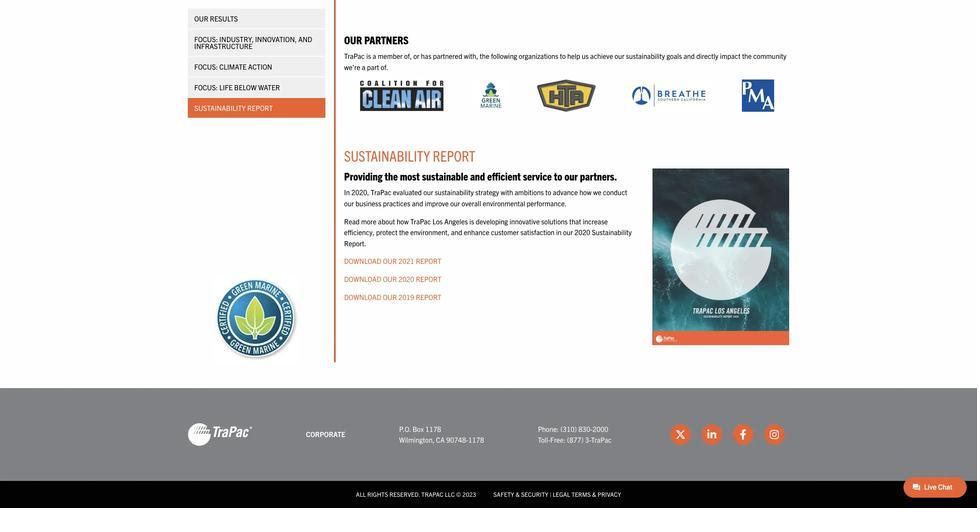 Task type: locate. For each thing, give the bounding box(es) containing it.
download up download our 2019 report link
[[344, 275, 381, 283]]

and down angeles
[[451, 228, 462, 236]]

ca
[[436, 436, 445, 444]]

focus: down "our results"
[[194, 35, 218, 43]]

our inside trapac is a member of, or has partnered with, the following organizations to help us achieve our sustainability goals and directly impact the community we're a part of.
[[615, 52, 624, 60]]

the right protect
[[399, 228, 409, 236]]

2020 down 2021
[[398, 275, 414, 283]]

a up the part
[[373, 52, 376, 60]]

sustainability inside trapac is a member of, or has partnered with, the following organizations to help us achieve our sustainability goals and directly impact the community we're a part of.
[[626, 52, 665, 60]]

to up performance.
[[545, 188, 551, 197]]

0 horizontal spatial a
[[362, 63, 365, 71]]

report right 2019
[[416, 293, 441, 301]]

partnered
[[433, 52, 462, 60]]

providing
[[344, 169, 382, 183]]

download our 2021 report
[[344, 257, 441, 265]]

report.
[[344, 239, 366, 247]]

1 horizontal spatial &
[[592, 491, 596, 498]]

reserved.
[[389, 491, 420, 498]]

0 vertical spatial how
[[579, 188, 592, 197]]

2 focus: from the top
[[194, 62, 218, 71]]

and up strategy
[[470, 169, 485, 183]]

partners
[[364, 33, 409, 46]]

download down report.
[[344, 257, 381, 265]]

legal
[[553, 491, 570, 498]]

about
[[378, 217, 395, 225]]

our up improve
[[423, 188, 433, 197]]

0 vertical spatial is
[[366, 52, 371, 60]]

business
[[355, 199, 381, 208]]

trapac up business
[[371, 188, 391, 197]]

the left "most"
[[385, 169, 398, 183]]

focus: for focus: climate action
[[194, 62, 218, 71]]

sustainability up "most"
[[344, 146, 430, 165]]

0 vertical spatial 2020
[[574, 228, 590, 236]]

we're
[[344, 63, 360, 71]]

trapac down 2000
[[591, 436, 612, 444]]

help
[[567, 52, 580, 60]]

how
[[579, 188, 592, 197], [397, 217, 409, 225]]

sustainability down the sustainable
[[435, 188, 474, 197]]

the inside read more about how trapac los angeles is developing innovative solutions that increase efficiency, protect the environment, and enhance customer satisfaction in our 2020 sustainability report.
[[399, 228, 409, 236]]

1 vertical spatial sustainability
[[344, 146, 430, 165]]

report down focus: life below water link
[[247, 104, 273, 112]]

and inside read more about how trapac los angeles is developing innovative solutions that increase efficiency, protect the environment, and enhance customer satisfaction in our 2020 sustainability report.
[[451, 228, 462, 236]]

our down in
[[344, 199, 354, 208]]

focus: industry, innovation, and infrastructure
[[194, 35, 312, 50]]

0 horizontal spatial sustainability
[[435, 188, 474, 197]]

download our 2021 report link
[[344, 257, 441, 265]]

report for download our 2019 report
[[416, 293, 441, 301]]

1 vertical spatial how
[[397, 217, 409, 225]]

1 horizontal spatial 2020
[[574, 228, 590, 236]]

3 download from the top
[[344, 293, 381, 301]]

trapac up we're
[[344, 52, 365, 60]]

0 horizontal spatial 1178
[[425, 425, 441, 433]]

0 vertical spatial download
[[344, 257, 381, 265]]

1 horizontal spatial a
[[373, 52, 376, 60]]

that
[[569, 217, 581, 225]]

1 horizontal spatial how
[[579, 188, 592, 197]]

download our 2019 report
[[344, 293, 441, 301]]

our right achieve
[[615, 52, 624, 60]]

&
[[516, 491, 520, 498], [592, 491, 596, 498]]

privacy
[[598, 491, 621, 498]]

2020
[[574, 228, 590, 236], [398, 275, 414, 283]]

report
[[247, 104, 273, 112], [433, 146, 475, 165], [416, 257, 441, 265], [416, 275, 441, 283], [416, 293, 441, 301]]

conduct
[[603, 188, 627, 197]]

trapac inside read more about how trapac los angeles is developing innovative solutions that increase efficiency, protect the environment, and enhance customer satisfaction in our 2020 sustainability report.
[[410, 217, 431, 225]]

download for download our 2020 report
[[344, 275, 381, 283]]

our right "in"
[[563, 228, 573, 236]]

our left 2021
[[383, 257, 397, 265]]

1 vertical spatial is
[[469, 217, 474, 225]]

2 download from the top
[[344, 275, 381, 283]]

security
[[521, 491, 548, 498]]

focus: left life
[[194, 83, 218, 92]]

developing
[[476, 217, 508, 225]]

report for download our 2021 report
[[416, 257, 441, 265]]

©
[[456, 491, 461, 498]]

sustainability report
[[194, 104, 273, 112], [344, 146, 475, 165]]

read
[[344, 217, 360, 225]]

with,
[[464, 52, 478, 60]]

llc
[[445, 491, 455, 498]]

footer containing p.o. box 1178
[[0, 388, 977, 508]]

focus: inside "focus: industry, innovation, and infrastructure"
[[194, 35, 218, 43]]

1178 up ca
[[425, 425, 441, 433]]

2 vertical spatial download
[[344, 293, 381, 301]]

sustainability report down focus: life below water
[[194, 104, 273, 112]]

action
[[248, 62, 272, 71]]

the
[[480, 52, 489, 60], [742, 52, 752, 60], [385, 169, 398, 183], [399, 228, 409, 236]]

1 vertical spatial 1178
[[468, 436, 484, 444]]

and
[[298, 35, 312, 43]]

1 horizontal spatial is
[[469, 217, 474, 225]]

our
[[194, 14, 208, 23], [344, 33, 362, 46], [383, 257, 397, 265], [383, 275, 397, 283], [383, 293, 397, 301]]

1 vertical spatial a
[[362, 63, 365, 71]]

our up "download our 2019 report"
[[383, 275, 397, 283]]

free:
[[550, 436, 566, 444]]

in
[[344, 188, 350, 197]]

phone: (310) 830-2000 toll-free: (877) 3-trapac
[[538, 425, 612, 444]]

is up enhance
[[469, 217, 474, 225]]

1 vertical spatial sustainability
[[435, 188, 474, 197]]

3 focus: from the top
[[194, 83, 218, 92]]

report right 2021
[[416, 257, 441, 265]]

0 horizontal spatial sustainability report
[[194, 104, 273, 112]]

trapac
[[344, 52, 365, 60], [371, 188, 391, 197], [410, 217, 431, 225], [591, 436, 612, 444]]

focus:
[[194, 35, 218, 43], [194, 62, 218, 71], [194, 83, 218, 92]]

2 vertical spatial focus:
[[194, 83, 218, 92]]

1 focus: from the top
[[194, 35, 218, 43]]

0 vertical spatial sustainability
[[194, 104, 245, 112]]

wilmington,
[[399, 436, 434, 444]]

following
[[491, 52, 517, 60]]

providing the most sustainable and efficient service to our partners.
[[344, 169, 617, 183]]

our for download our 2021 report
[[383, 257, 397, 265]]

below
[[234, 83, 256, 92]]

how left the we
[[579, 188, 592, 197]]

0 horizontal spatial is
[[366, 52, 371, 60]]

report up "download our 2019 report"
[[416, 275, 441, 283]]

p.o. box 1178 wilmington, ca 90748-1178
[[399, 425, 484, 444]]

advance
[[553, 188, 578, 197]]

and down evaluated
[[412, 199, 423, 208]]

focus: left climate
[[194, 62, 218, 71]]

focus: climate action link
[[188, 57, 325, 77]]

and inside in 2020, trapac evaluated our sustainability strategy with ambitions to advance how we conduct our business practices and improve our overall environmental performance.
[[412, 199, 423, 208]]

0 vertical spatial focus:
[[194, 35, 218, 43]]

is up the part
[[366, 52, 371, 60]]

& right terms
[[592, 491, 596, 498]]

sustainability left goals
[[626, 52, 665, 60]]

service
[[523, 169, 552, 183]]

us
[[582, 52, 589, 60]]

our for download our 2020 report
[[383, 275, 397, 283]]

a left the part
[[362, 63, 365, 71]]

our partners
[[344, 33, 409, 46]]

2020 down that on the top right
[[574, 228, 590, 236]]

1 vertical spatial 2020
[[398, 275, 414, 283]]

1 vertical spatial download
[[344, 275, 381, 283]]

innovative
[[510, 217, 540, 225]]

1 download from the top
[[344, 257, 381, 265]]

1 vertical spatial focus:
[[194, 62, 218, 71]]

p.o.
[[399, 425, 411, 433]]

trapac up 'environment,' in the top left of the page
[[410, 217, 431, 225]]

0 vertical spatial 1178
[[425, 425, 441, 433]]

the right the with, on the left of the page
[[480, 52, 489, 60]]

1 horizontal spatial sustainability
[[626, 52, 665, 60]]

1 vertical spatial to
[[554, 169, 562, 183]]

rights
[[367, 491, 388, 498]]

to
[[560, 52, 566, 60], [554, 169, 562, 183], [545, 188, 551, 197]]

our left 2019
[[383, 293, 397, 301]]

download down download our 2020 report link
[[344, 293, 381, 301]]

1 vertical spatial sustainability report
[[344, 146, 475, 165]]

improve
[[425, 199, 449, 208]]

all
[[356, 491, 366, 498]]

corporate
[[306, 430, 345, 439]]

of,
[[404, 52, 412, 60]]

0 vertical spatial to
[[560, 52, 566, 60]]

and
[[684, 52, 695, 60], [470, 169, 485, 183], [412, 199, 423, 208], [451, 228, 462, 236]]

most
[[400, 169, 420, 183]]

to up advance
[[554, 169, 562, 183]]

how right about
[[397, 217, 409, 225]]

the right the impact
[[742, 52, 752, 60]]

0 horizontal spatial &
[[516, 491, 520, 498]]

1178 right ca
[[468, 436, 484, 444]]

community
[[753, 52, 786, 60]]

footer
[[0, 388, 977, 508]]

all rights reserved. trapac llc © 2023
[[356, 491, 476, 498]]

focus: for focus: life below water
[[194, 83, 218, 92]]

0 vertical spatial sustainability
[[626, 52, 665, 60]]

focus: life below water link
[[188, 77, 325, 97]]

and right goals
[[684, 52, 695, 60]]

sustainability report up "most"
[[344, 146, 475, 165]]

our results link
[[188, 9, 325, 28]]

efficient
[[487, 169, 521, 183]]

2 vertical spatial to
[[545, 188, 551, 197]]

0 horizontal spatial sustainability
[[194, 104, 245, 112]]

& right safety
[[516, 491, 520, 498]]

sustainability down life
[[194, 104, 245, 112]]

to left help
[[560, 52, 566, 60]]

0 horizontal spatial how
[[397, 217, 409, 225]]



Task type: describe. For each thing, give the bounding box(es) containing it.
environment,
[[410, 228, 449, 236]]

partners.
[[580, 169, 617, 183]]

report up the sustainable
[[433, 146, 475, 165]]

solutions
[[541, 217, 568, 225]]

trapac
[[421, 491, 443, 498]]

focus: life below water
[[194, 83, 280, 92]]

innovation,
[[255, 35, 296, 43]]

read more about how trapac los angeles is developing innovative solutions that increase efficiency, protect the environment, and enhance customer satisfaction in our 2020 sustainability report.
[[344, 217, 632, 247]]

sustainability report link
[[188, 98, 325, 118]]

impact
[[720, 52, 740, 60]]

sustainable
[[422, 169, 468, 183]]

focus: industry, innovation, and infrastructure link
[[188, 29, 325, 56]]

part
[[367, 63, 379, 71]]

(877)
[[567, 436, 584, 444]]

3-
[[585, 436, 591, 444]]

phone:
[[538, 425, 559, 433]]

of.
[[381, 63, 388, 71]]

trapac inside trapac is a member of, or has partnered with, the following organizations to help us achieve our sustainability goals and directly impact the community we're a part of.
[[344, 52, 365, 60]]

we
[[593, 188, 601, 197]]

angeles
[[444, 217, 468, 225]]

2021
[[398, 257, 414, 265]]

830-
[[578, 425, 593, 433]]

2020,
[[351, 188, 369, 197]]

water
[[258, 83, 280, 92]]

enhance
[[464, 228, 489, 236]]

how inside in 2020, trapac evaluated our sustainability strategy with ambitions to advance how we conduct our business practices and improve our overall environmental performance.
[[579, 188, 592, 197]]

member
[[378, 52, 403, 60]]

download our 2019 report link
[[344, 293, 441, 301]]

climate
[[219, 62, 246, 71]]

results
[[210, 14, 238, 23]]

efficiency,
[[344, 228, 374, 236]]

directly
[[696, 52, 718, 60]]

2020 inside read more about how trapac los angeles is developing innovative solutions that increase efficiency, protect the environment, and enhance customer satisfaction in our 2020 sustainability report.
[[574, 228, 590, 236]]

is inside read more about how trapac los angeles is developing innovative solutions that increase efficiency, protect the environment, and enhance customer satisfaction in our 2020 sustainability report.
[[469, 217, 474, 225]]

in 2020, trapac evaluated our sustainability strategy with ambitions to advance how we conduct our business practices and improve our overall environmental performance.
[[344, 188, 627, 208]]

customer
[[491, 228, 519, 236]]

satisfaction
[[520, 228, 555, 236]]

life
[[219, 83, 232, 92]]

safety
[[493, 491, 514, 498]]

1 & from the left
[[516, 491, 520, 498]]

2 & from the left
[[592, 491, 596, 498]]

0 vertical spatial sustainability report
[[194, 104, 273, 112]]

0 horizontal spatial 2020
[[398, 275, 414, 283]]

in
[[556, 228, 562, 236]]

performance.
[[527, 199, 567, 208]]

90748-
[[446, 436, 468, 444]]

download our 2020 report
[[344, 275, 441, 283]]

ambitions
[[515, 188, 544, 197]]

goals
[[667, 52, 682, 60]]

our for download our 2019 report
[[383, 293, 397, 301]]

(310)
[[560, 425, 577, 433]]

toll-
[[538, 436, 550, 444]]

trapac inside phone: (310) 830-2000 toll-free: (877) 3-trapac
[[591, 436, 612, 444]]

our inside read more about how trapac los angeles is developing innovative solutions that increase efficiency, protect the environment, and enhance customer satisfaction in our 2020 sustainability report.
[[563, 228, 573, 236]]

corporate image
[[188, 423, 252, 447]]

more
[[361, 217, 376, 225]]

to inside in 2020, trapac evaluated our sustainability strategy with ambitions to advance how we conduct our business practices and improve our overall environmental performance.
[[545, 188, 551, 197]]

safety & security | legal terms & privacy
[[493, 491, 621, 498]]

trapac is a member of, or has partnered with, the following organizations to help us achieve our sustainability goals and directly impact the community we're a part of.
[[344, 52, 786, 71]]

focus: climate action
[[194, 62, 272, 71]]

our left overall
[[450, 199, 460, 208]]

with
[[501, 188, 513, 197]]

to inside trapac is a member of, or has partnered with, the following organizations to help us achieve our sustainability goals and directly impact the community we're a part of.
[[560, 52, 566, 60]]

how inside read more about how trapac los angeles is developing innovative solutions that increase efficiency, protect the environment, and enhance customer satisfaction in our 2020 sustainability report.
[[397, 217, 409, 225]]

1 horizontal spatial 1178
[[468, 436, 484, 444]]

our up we're
[[344, 33, 362, 46]]

strategy
[[475, 188, 499, 197]]

increase
[[583, 217, 608, 225]]

safety & security link
[[493, 491, 548, 498]]

download our 2020 report link
[[344, 275, 441, 283]]

1 horizontal spatial sustainability
[[344, 146, 430, 165]]

legal terms & privacy link
[[553, 491, 621, 498]]

our up advance
[[564, 169, 578, 183]]

achieve
[[590, 52, 613, 60]]

|
[[550, 491, 551, 498]]

download for download our 2019 report
[[344, 293, 381, 301]]

organizations
[[519, 52, 558, 60]]

0 vertical spatial a
[[373, 52, 376, 60]]

overall
[[462, 199, 481, 208]]

has
[[421, 52, 431, 60]]

1 horizontal spatial sustainability report
[[344, 146, 475, 165]]

and inside trapac is a member of, or has partnered with, the following organizations to help us achieve our sustainability goals and directly impact the community we're a part of.
[[684, 52, 695, 60]]

sustainability inside in 2020, trapac evaluated our sustainability strategy with ambitions to advance how we conduct our business practices and improve our overall environmental performance.
[[435, 188, 474, 197]]

2019
[[398, 293, 414, 301]]

protect
[[376, 228, 397, 236]]

our left the results on the left top of page
[[194, 14, 208, 23]]

sustainability
[[592, 228, 632, 236]]

terms
[[572, 491, 591, 498]]

report for download our 2020 report
[[416, 275, 441, 283]]

download for download our 2021 report
[[344, 257, 381, 265]]

or
[[413, 52, 419, 60]]

2000
[[593, 425, 608, 433]]

focus: for focus: industry, innovation, and infrastructure
[[194, 35, 218, 43]]

industry,
[[219, 35, 253, 43]]

trapac inside in 2020, trapac evaluated our sustainability strategy with ambitions to advance how we conduct our business practices and improve our overall environmental performance.
[[371, 188, 391, 197]]

box
[[412, 425, 424, 433]]

is inside trapac is a member of, or has partnered with, the following organizations to help us achieve our sustainability goals and directly impact the community we're a part of.
[[366, 52, 371, 60]]

practices
[[383, 199, 410, 208]]



Task type: vqa. For each thing, say whether or not it's contained in the screenshot.
manual
no



